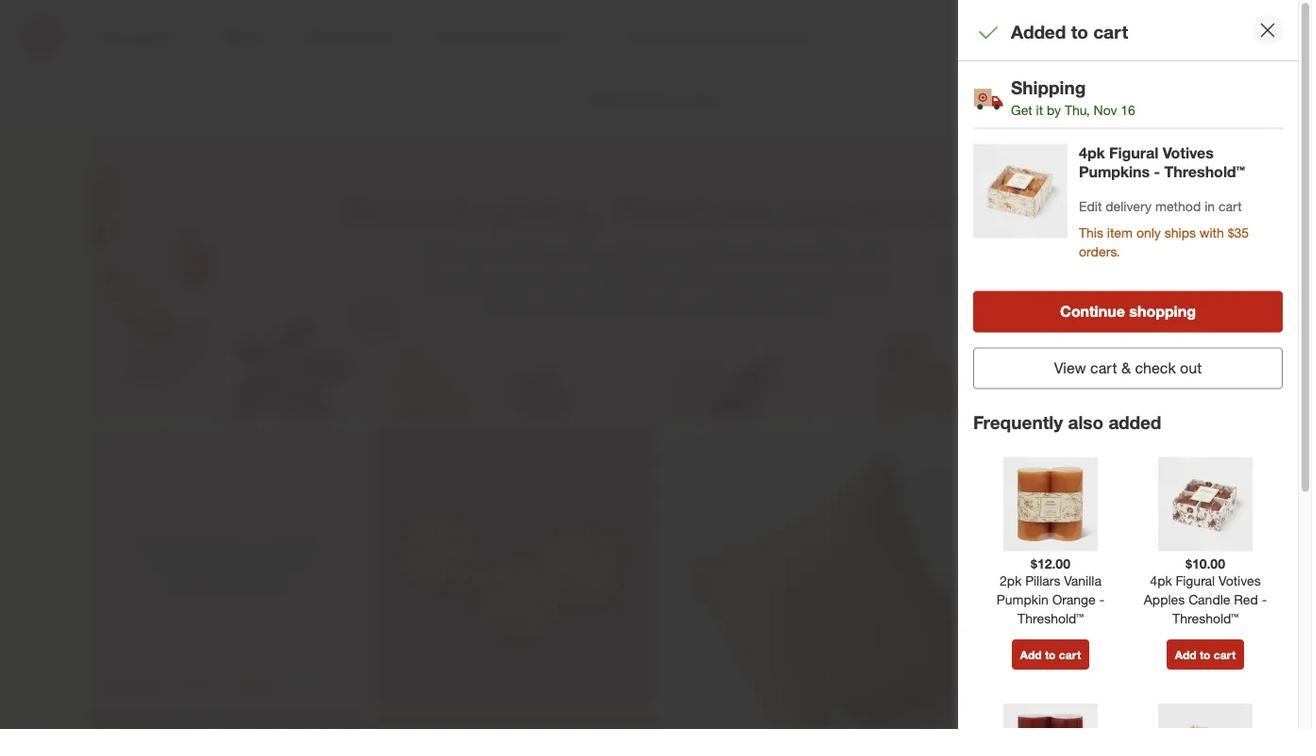 Task type: locate. For each thing, give the bounding box(es) containing it.
pumpkin down set on the bottom of page
[[1140, 695, 1203, 714]]

2 create from the top
[[1010, 565, 1055, 583]]

ideas
[[739, 30, 776, 48], [689, 91, 726, 109]]

1 vertical spatial sign in
[[1240, 567, 1275, 581]]

1 sign from the top
[[1240, 286, 1263, 300]]

with left $35
[[1200, 224, 1225, 241]]

votives up method
[[1163, 144, 1214, 163]]

0 vertical spatial manage
[[1077, 283, 1131, 302]]

sign up votive
[[1240, 567, 1263, 581]]

sign in button
[[1228, 278, 1283, 308], [1228, 559, 1283, 589]]

1 horizontal spatial with
[[1200, 224, 1225, 241]]

4pk up glass at the bottom right
[[1151, 573, 1173, 590]]

-
[[1140, 132, 1146, 151], [1155, 163, 1161, 181], [1227, 414, 1234, 432], [1100, 592, 1105, 608], [1262, 592, 1268, 608], [1207, 695, 1213, 714]]

1 horizontal spatial pumpkin
[[1140, 695, 1203, 714]]

2 registry from the top
[[1136, 565, 1186, 583]]

1 vertical spatial candle
[[1189, 592, 1231, 608]]

sign in button up votive
[[1228, 559, 1283, 589]]

0 vertical spatial sign in
[[1240, 286, 1275, 300]]

0 vertical spatial and
[[295, 41, 320, 59]]

sign in button down $35
[[1228, 278, 1283, 308]]

cart
[[1094, 21, 1129, 43], [1187, 196, 1209, 210], [1219, 198, 1243, 214], [1091, 359, 1118, 378], [1187, 477, 1209, 492], [1059, 648, 1081, 662], [1214, 648, 1236, 662]]

0 horizontal spatial apples
[[1144, 592, 1185, 608]]

registry
[[1136, 283, 1186, 302], [1136, 565, 1186, 583]]

and
[[295, 41, 320, 59], [727, 239, 765, 267]]

create up orange
[[1010, 565, 1055, 583]]

create or manage registry for 4pk figural votives apples candle red - threshold™
[[1010, 565, 1186, 583]]

create or manage registry up orange
[[1010, 565, 1186, 583]]

4pk figural votives apples candle red - threshold™ image
[[974, 369, 1129, 524], [974, 369, 1129, 524], [1159, 457, 1253, 552]]

pumpkins down 4 link
[[1195, 111, 1266, 129]]

ideas link up the finds / ideas
[[694, 20, 776, 58]]

2pk pillars warm cider & cinnamon red - threshold™ image
[[1004, 704, 1098, 730]]

registry up shopping
[[1136, 283, 1186, 302]]

1 vertical spatial in
[[1266, 286, 1275, 300]]

2 sign in from the top
[[1240, 567, 1275, 581]]

0 vertical spatial a
[[662, 239, 674, 267]]

0 vertical spatial candle
[[1140, 414, 1190, 432]]

1 vertical spatial $10.00
[[1186, 556, 1226, 572]]

1 manage from the top
[[1077, 283, 1131, 302]]

ideas link right "/"
[[689, 91, 726, 109]]

red up votive
[[1235, 592, 1259, 608]]

create or manage registry up continue at right top
[[1010, 283, 1186, 302]]

1 horizontal spatial vanilla
[[1168, 674, 1214, 692]]

$10.00 for $10.00
[[1140, 156, 1179, 173]]

by left doing
[[422, 267, 446, 294]]

0 horizontal spatial by
[[422, 267, 446, 294]]

warm
[[142, 534, 191, 556]]

2 create or manage registry from the top
[[1010, 565, 1186, 583]]

sign in up votive
[[1240, 567, 1275, 581]]

added to cart
[[1011, 21, 1129, 43]]

0 vertical spatial red
[[1194, 414, 1223, 432]]

1 vertical spatial with
[[483, 294, 525, 321]]

1 registry from the top
[[1136, 283, 1186, 302]]

$10.00 inside the explore items dialog
[[1140, 156, 1179, 173]]

pumpkin inside '4pk glass votive set vanilla pumpkin - threshold™'
[[1140, 695, 1203, 714]]

dialog
[[959, 0, 1313, 730]]

apples
[[1195, 392, 1245, 411], [1144, 592, 1185, 608]]

4pk down nov
[[1079, 144, 1106, 163]]

1 horizontal spatial ideas
[[739, 30, 776, 48]]

1 horizontal spatial a
[[531, 294, 544, 321]]

0 vertical spatial in
[[1205, 198, 1215, 214]]

votives inside $10.00 4pk figural votives apples candle red - threshold™
[[1219, 573, 1261, 590]]

twist.
[[776, 294, 829, 321]]

votives down check
[[1140, 392, 1191, 411]]

0 horizontal spatial and
[[295, 41, 320, 59]]

the left latest
[[308, 19, 328, 37]]

0 vertical spatial vanilla
[[1065, 573, 1102, 590]]

0 horizontal spatial with
[[483, 294, 525, 321]]

candle up glass at the bottom right
[[1189, 592, 1231, 608]]

0 vertical spatial sign
[[1240, 286, 1263, 300]]

create for 4pk figural votives pumpkins - threshold™
[[1010, 283, 1055, 302]]

explore items
[[974, 17, 1115, 43]]

1 vertical spatial manage
[[1077, 565, 1131, 583]]

0 horizontal spatial red
[[1194, 414, 1223, 432]]

1 vertical spatial the
[[545, 267, 577, 294]]

$10.00
[[1140, 156, 1179, 173], [1186, 556, 1226, 572]]

pumpkins up delivery
[[1079, 163, 1150, 181]]

0 horizontal spatial the
[[308, 19, 328, 37]]

create or manage registry
[[1010, 283, 1186, 302], [1010, 565, 1186, 583]]

1 horizontal spatial and
[[727, 239, 765, 267]]

sign in for 4pk figural votives pumpkins - threshold™
[[1240, 286, 1275, 300]]

& left soft
[[150, 556, 163, 577]]

0 horizontal spatial &
[[150, 556, 163, 577]]

1 vertical spatial registry
[[1136, 565, 1186, 583]]

0 vertical spatial pumpkin
[[997, 592, 1049, 608]]

pumpkin down 2pk
[[997, 592, 1049, 608]]

16
[[1121, 102, 1136, 118]]

search button
[[1061, 17, 1106, 62]]

1 vertical spatial pumpkins
[[1079, 163, 1150, 181]]

manage up continue at right top
[[1077, 283, 1131, 302]]

4pk up set on the bottom of page
[[1140, 652, 1166, 670]]

2 sign from the top
[[1240, 567, 1263, 581]]

apples up glass at the bottom right
[[1144, 592, 1185, 608]]

a left cozy at the left bottom
[[172, 577, 182, 599]]

also
[[1068, 412, 1104, 434]]

a
[[662, 239, 674, 267], [531, 294, 544, 321], [172, 577, 182, 599]]

red down out
[[1194, 414, 1223, 432]]

0 horizontal spatial a
[[172, 577, 182, 599]]

soft
[[168, 556, 201, 577]]

0 vertical spatial apples
[[1195, 392, 1245, 411]]

and down the we
[[727, 239, 765, 267]]

4pk inside '4pk glass votive set vanilla pumpkin - threshold™'
[[1140, 652, 1166, 670]]

view
[[1055, 359, 1087, 378]]

add
[[1148, 196, 1170, 210], [1148, 477, 1170, 492], [1021, 648, 1042, 662], [1176, 648, 1197, 662]]

delivery
[[1106, 198, 1152, 214]]

vanilla inside '4pk glass votive set vanilla pumpkin - threshold™'
[[1168, 674, 1214, 692]]

a left friend-
[[531, 294, 544, 321]]

0 horizontal spatial pumpkin
[[997, 592, 1049, 608]]

in
[[1205, 198, 1215, 214], [1266, 286, 1275, 300], [1266, 567, 1275, 581]]

brunch
[[698, 294, 769, 321]]

manage up orange
[[1077, 565, 1131, 583]]

1 vertical spatial create
[[1010, 565, 1055, 583]]

candle down check
[[1140, 414, 1190, 432]]

4pk figural votives apples candle red - threshold™
[[1140, 371, 1245, 454]]

4pk figural votives pumpkins - threshold™ image inside dialog
[[974, 144, 1068, 239]]

ideas
[[324, 41, 359, 59]]

1 horizontal spatial by
[[1047, 102, 1062, 118]]

$10.00 4pk figural votives apples candle red - threshold™
[[1144, 556, 1268, 627]]

- inside $12.00 2pk pillars vanilla pumpkin orange - threshold™
[[1100, 592, 1105, 608]]

1 sign in button from the top
[[1228, 278, 1283, 308]]

0 vertical spatial create
[[1010, 283, 1055, 302]]

apples down out
[[1195, 392, 1245, 411]]

0 vertical spatial &
[[1122, 359, 1131, 378]]

4pk figural votives pumpkins - threshold™ right 16
[[1140, 89, 1266, 151]]

1 horizontal spatial the
[[545, 267, 577, 294]]

things
[[829, 267, 891, 294]]

brunch-
[[343, 189, 489, 236]]

1 sign in from the top
[[1240, 286, 1275, 300]]

- inside $10.00 4pk figural votives apples candle red - threshold™
[[1262, 592, 1268, 608]]

votives inside the 4pk figural votives apples candle red - threshold™
[[1140, 392, 1191, 411]]

target
[[586, 91, 628, 109]]

1 create or manage registry from the top
[[1010, 283, 1186, 302]]

add to cart button
[[1140, 188, 1218, 218], [1140, 469, 1218, 500], [1012, 640, 1090, 670], [1167, 640, 1245, 670]]

0 vertical spatial with
[[1200, 224, 1225, 241]]

0 horizontal spatial ideas
[[689, 91, 726, 109]]

add up only
[[1148, 196, 1170, 210]]

0 vertical spatial create or manage registry
[[1010, 283, 1186, 302]]

0 horizontal spatial $10.00
[[1140, 156, 1179, 173]]

0 vertical spatial sign in button
[[1228, 278, 1283, 308]]

4pk for 4pk figural votives apples candle red - threshold™ link
[[1140, 371, 1166, 389]]

shopping
[[1130, 303, 1196, 321]]

get
[[1011, 102, 1033, 118]]

pumpkin inside $12.00 2pk pillars vanilla pumpkin orange - threshold™
[[997, 592, 1049, 608]]

trends link
[[488, 20, 578, 58]]

candle
[[1140, 414, 1190, 432], [1189, 592, 1231, 608]]

2 vertical spatial a
[[172, 577, 182, 599]]

or
[[1059, 283, 1073, 302], [1059, 565, 1073, 583]]

1 or from the top
[[1059, 283, 1073, 302]]

0 vertical spatial pumpkins
[[1195, 111, 1266, 129]]

1 vertical spatial by
[[422, 267, 446, 294]]

1 horizontal spatial apples
[[1195, 392, 1245, 411]]

$12.00 2pk pillars vanilla pumpkin orange - threshold™
[[997, 556, 1105, 627]]

sign down $35
[[1240, 286, 1263, 300]]

figural inside the 4pk figural votives apples candle red - threshold™
[[1170, 371, 1219, 389]]

1 horizontal spatial $10.00
[[1186, 556, 1226, 572]]

pumpkins inside the explore items dialog
[[1195, 111, 1266, 129]]

2 vertical spatial in
[[1266, 567, 1275, 581]]

apples inside $10.00 4pk figural votives apples candle red - threshold™
[[1144, 592, 1185, 608]]

2 manage from the top
[[1077, 565, 1131, 583]]

- inside '4pk glass votive set vanilla pumpkin - threshold™'
[[1207, 695, 1213, 714]]

the inside brunch-giving. need we say more? give your friendsgiving a chill and relaxed vibe by doing all the traditional thanksgiving things with a friend-favorite brunch twist.
[[545, 267, 577, 294]]

by
[[1047, 102, 1062, 118], [422, 267, 446, 294]]

0 vertical spatial registry
[[1136, 283, 1186, 302]]

1 vertical spatial red
[[1235, 592, 1259, 608]]

in inside dialog
[[1205, 198, 1215, 214]]

say
[[784, 189, 845, 236]]

1 vertical spatial or
[[1059, 565, 1073, 583]]

edit
[[1079, 198, 1102, 214]]

1 vertical spatial vanilla
[[1168, 674, 1214, 692]]

or up orange
[[1059, 565, 1073, 583]]

target link
[[586, 91, 628, 109]]

your
[[470, 239, 514, 267]]

a left chill
[[662, 239, 674, 267]]

a inside warm colors, scents & soft textures set a cozy mood.
[[172, 577, 182, 599]]

0 vertical spatial by
[[1047, 102, 1062, 118]]

added
[[1011, 21, 1067, 43]]

2pk pillars vanilla pumpkin orange - threshold™ image
[[1004, 457, 1098, 552]]

shipping get it by thu, nov 16
[[1011, 76, 1136, 118]]

votives
[[1140, 111, 1191, 129], [1163, 144, 1214, 163], [1140, 392, 1191, 411], [1219, 573, 1261, 590]]

red inside $10.00 4pk figural votives apples candle red - threshold™
[[1235, 592, 1259, 608]]

0 horizontal spatial pumpkins
[[1079, 163, 1150, 181]]

0 vertical spatial ideas
[[739, 30, 776, 48]]

create
[[1010, 283, 1055, 302], [1010, 565, 1055, 583]]

explore
[[974, 17, 1052, 43]]

or up continue at right top
[[1059, 283, 1073, 302]]

1 vertical spatial sign in button
[[1228, 559, 1283, 589]]

colors,
[[196, 534, 253, 556]]

1 horizontal spatial red
[[1235, 592, 1259, 608]]

pumpkin
[[997, 592, 1049, 608], [1140, 695, 1203, 714]]

add to cart
[[1148, 196, 1209, 210], [1148, 477, 1209, 492], [1021, 648, 1081, 662], [1176, 648, 1236, 662]]

1 vertical spatial apples
[[1144, 592, 1185, 608]]

sign for 4pk figural votives apples candle red - threshold™
[[1240, 567, 1263, 581]]

1 create from the top
[[1010, 283, 1055, 302]]

vanilla up orange
[[1065, 573, 1102, 590]]

sign
[[1240, 286, 1263, 300], [1240, 567, 1263, 581]]

registry up glass at the bottom right
[[1136, 565, 1186, 583]]

4pk figural votives pumpkins - threshold™ image
[[974, 88, 1129, 243], [974, 88, 1129, 243], [974, 144, 1068, 239]]

1 vertical spatial create or manage registry
[[1010, 565, 1186, 583]]

create up view on the right
[[1010, 283, 1055, 302]]

and left ideas
[[295, 41, 320, 59]]

1 vertical spatial a
[[531, 294, 544, 321]]

4pk
[[1140, 89, 1166, 108], [1079, 144, 1106, 163], [1140, 371, 1166, 389], [1151, 573, 1173, 590], [1140, 652, 1166, 670]]

1 vertical spatial &
[[150, 556, 163, 577]]

and inside bringing the latest trends and ideas to life.
[[295, 41, 320, 59]]

$10.00 inside $10.00 4pk figural votives apples candle red - threshold™
[[1186, 556, 1226, 572]]

or for 4pk figural votives apples candle red - threshold™
[[1059, 565, 1073, 583]]

with down your
[[483, 294, 525, 321]]

1 horizontal spatial pumpkins
[[1195, 111, 1266, 129]]

1 vertical spatial sign
[[1240, 567, 1263, 581]]

4
[[1281, 19, 1286, 31]]

votives right 16
[[1140, 111, 1191, 129]]

shipping
[[1011, 76, 1086, 98]]

& inside warm colors, scents & soft textures set a cozy mood.
[[150, 556, 163, 577]]

brunch-giving. need we say more? give your friendsgiving a chill and relaxed vibe by doing all the traditional thanksgiving things with a friend-favorite brunch twist.
[[343, 189, 970, 321]]

$10.00 for $10.00 4pk figural votives apples candle red - threshold™
[[1186, 556, 1226, 572]]

with inside 'this item only ships with $35 orders.'
[[1200, 224, 1225, 241]]

vanilla down glass at the bottom right
[[1168, 674, 1214, 692]]

cozy
[[187, 577, 226, 599]]

red inside the 4pk figural votives apples candle red - threshold™
[[1194, 414, 1223, 432]]

4pk figural votives pumpkins - threshold™ link
[[1140, 88, 1272, 153]]

by inside shipping get it by thu, nov 16
[[1047, 102, 1062, 118]]

registry for 4pk figural votives apples candle red - threshold™
[[1136, 565, 1186, 583]]

0 vertical spatial the
[[308, 19, 328, 37]]

red
[[1194, 414, 1223, 432], [1235, 592, 1259, 608]]

all
[[516, 267, 538, 294]]

4pk glass votive set vanilla pumpkin - threshold™ image
[[974, 651, 1129, 730], [974, 651, 1129, 730], [1159, 704, 1253, 730]]

registry for 4pk figural votives pumpkins - threshold™
[[1136, 283, 1186, 302]]

by right it on the top right of page
[[1047, 102, 1062, 118]]

0 vertical spatial $10.00
[[1140, 156, 1179, 173]]

the right all at the top left of the page
[[545, 267, 577, 294]]

this item only ships with $35 orders.
[[1079, 224, 1249, 260]]

sign in down $35
[[1240, 286, 1275, 300]]

4pk figural votives pumpkins - threshold™
[[1140, 89, 1266, 151], [1079, 144, 1246, 181]]

votives up votive
[[1219, 573, 1261, 590]]

1 horizontal spatial &
[[1122, 359, 1131, 378]]

4pk right 16
[[1140, 89, 1166, 108]]

figural inside $10.00 4pk figural votives apples candle red - threshold™
[[1176, 573, 1216, 590]]

0 vertical spatial or
[[1059, 283, 1073, 302]]

0 horizontal spatial vanilla
[[1065, 573, 1102, 590]]

2 sign in button from the top
[[1228, 559, 1283, 589]]

& left check
[[1122, 359, 1131, 378]]

1 vertical spatial and
[[727, 239, 765, 267]]

2 or from the top
[[1059, 565, 1073, 583]]

relaxed
[[771, 239, 846, 267]]

4pk inside the 4pk figural votives apples candle red - threshold™
[[1140, 371, 1166, 389]]

apples inside the 4pk figural votives apples candle red - threshold™
[[1195, 392, 1245, 411]]

4pk left out
[[1140, 371, 1166, 389]]

vanilla inside $12.00 2pk pillars vanilla pumpkin orange - threshold™
[[1065, 573, 1102, 590]]

or for 4pk figural votives pumpkins - threshold™
[[1059, 283, 1073, 302]]

add up 2pk pillars warm cider & cinnamon red - threshold™ image
[[1021, 648, 1042, 662]]

candle inside $10.00 4pk figural votives apples candle red - threshold™
[[1189, 592, 1231, 608]]

1 vertical spatial pumpkin
[[1140, 695, 1203, 714]]



Task type: describe. For each thing, give the bounding box(es) containing it.
life.
[[380, 41, 400, 59]]

thu,
[[1065, 102, 1090, 118]]

traditional
[[583, 267, 683, 294]]

vibe
[[852, 239, 894, 267]]

added
[[1109, 412, 1162, 434]]

1 vertical spatial ideas
[[689, 91, 726, 109]]

continue
[[1061, 303, 1126, 321]]

0 vertical spatial ideas link
[[694, 20, 776, 58]]

trends
[[534, 30, 578, 48]]

latest
[[333, 19, 367, 37]]

with inside brunch-giving. need we say more? give your friendsgiving a chill and relaxed vibe by doing all the traditional thanksgiving things with a friend-favorite brunch twist.
[[483, 294, 525, 321]]

and inside brunch-giving. need we say more? give your friendsgiving a chill and relaxed vibe by doing all the traditional thanksgiving things with a friend-favorite brunch twist.
[[727, 239, 765, 267]]

2 horizontal spatial a
[[662, 239, 674, 267]]

finds
[[640, 91, 677, 109]]

spotlight
[[936, 30, 997, 48]]

dialog containing added to cart
[[959, 0, 1313, 730]]

threshold™ inside $10.00 4pk figural votives apples candle red - threshold™
[[1173, 611, 1239, 627]]

create for 4pk figural votives apples candle red - threshold™
[[1010, 565, 1055, 583]]

items
[[1058, 17, 1115, 43]]

sign in for 4pk figural votives apples candle red - threshold™
[[1240, 567, 1275, 581]]

it
[[1037, 102, 1044, 118]]

continue shopping button
[[974, 291, 1283, 333]]

orange
[[1053, 592, 1096, 608]]

finds link
[[640, 91, 677, 109]]

only
[[1137, 224, 1161, 241]]

threshold™ inside $12.00 2pk pillars vanilla pumpkin orange - threshold™
[[1018, 611, 1084, 627]]

warm colors, scents & soft textures set a cozy mood.
[[142, 534, 319, 599]]

view cart & check out
[[1055, 359, 1202, 378]]

set
[[279, 556, 305, 577]]

sign in button for 4pk figural votives apples candle red - threshold™
[[1228, 559, 1283, 589]]

4 link
[[1252, 17, 1294, 59]]

pumpkins inside dialog
[[1079, 163, 1150, 181]]

to inside bringing the latest trends and ideas to life.
[[363, 41, 376, 59]]

add down added
[[1148, 477, 1170, 492]]

explore items dialog
[[959, 0, 1313, 730]]

$12.00
[[1031, 556, 1071, 572]]

we
[[722, 189, 773, 236]]

set
[[1140, 674, 1164, 692]]

check
[[1136, 359, 1176, 378]]

4pk figural votives pumpkins - threshold™ up edit delivery method in cart on the right top of page
[[1079, 144, 1246, 181]]

mood.
[[231, 577, 284, 599]]

search
[[1061, 30, 1106, 49]]

- inside the 4pk figural votives apples candle red - threshold™
[[1227, 414, 1234, 432]]

/
[[681, 91, 686, 109]]

threshold™ inside '4pk glass votive set vanilla pumpkin - threshold™'
[[1140, 717, 1221, 730]]

friend-
[[550, 294, 617, 321]]

giving.
[[489, 189, 607, 236]]

& inside dialog
[[1122, 359, 1131, 378]]

pillars
[[1026, 573, 1061, 590]]

friendsgiving
[[520, 239, 656, 267]]

frequently also added
[[974, 412, 1162, 434]]

4pk for 4pk figural votives pumpkins - threshold™ link
[[1140, 89, 1166, 108]]

bringing
[[250, 19, 304, 37]]

this
[[1079, 224, 1104, 241]]

more?
[[856, 189, 970, 236]]

target finds image
[[90, 20, 231, 58]]

item
[[1108, 224, 1133, 241]]

glass
[[1170, 652, 1210, 670]]

method
[[1156, 198, 1201, 214]]

manage for 4pk figural votives pumpkins - threshold™
[[1077, 283, 1131, 302]]

threshold™ inside the 4pk figural votives apples candle red - threshold™
[[1140, 435, 1221, 454]]

sign for 4pk figural votives pumpkins - threshold™
[[1240, 286, 1263, 300]]

create or manage registry for 4pk figural votives pumpkins - threshold™
[[1010, 283, 1186, 302]]

trends
[[250, 41, 291, 59]]

thanksgiving
[[689, 267, 823, 294]]

2pk
[[1000, 573, 1022, 590]]

edit delivery method in cart
[[1079, 198, 1243, 214]]

4pk glass votive set vanilla pumpkin - threshold™ link
[[1140, 651, 1272, 730]]

favorite
[[617, 294, 692, 321]]

scents
[[258, 534, 314, 556]]

in for 4pk figural votives pumpkins - threshold™
[[1266, 286, 1275, 300]]

4pk glass votive set vanilla pumpkin - threshold™
[[1140, 652, 1258, 730]]

What can we help you find? suggestions appear below search field
[[613, 17, 1074, 59]]

out
[[1181, 359, 1202, 378]]

1 vertical spatial ideas link
[[689, 91, 726, 109]]

candle inside the 4pk figural votives apples candle red - threshold™
[[1140, 414, 1190, 432]]

ships
[[1165, 224, 1196, 241]]

by inside brunch-giving. need we say more? give your friendsgiving a chill and relaxed vibe by doing all the traditional thanksgiving things with a friend-favorite brunch twist.
[[422, 267, 446, 294]]

doing
[[453, 267, 510, 294]]

$35
[[1228, 224, 1249, 241]]

nov
[[1094, 102, 1118, 118]]

4pk inside $10.00 4pk figural votives apples candle red - threshold™
[[1151, 573, 1173, 590]]

manage for 4pk figural votives apples candle red - threshold™
[[1077, 565, 1131, 583]]

add left votive
[[1176, 648, 1197, 662]]

4pk figural votives pumpkins - threshold™ inside 4pk figural votives pumpkins - threshold™ link
[[1140, 89, 1266, 151]]

give
[[418, 239, 464, 267]]

frequently
[[974, 412, 1063, 434]]

orders.
[[1079, 243, 1121, 260]]

finds / ideas
[[640, 91, 726, 109]]

4pk for the 4pk glass votive set vanilla pumpkin - threshold™ link
[[1140, 652, 1166, 670]]

the inside bringing the latest trends and ideas to life.
[[308, 19, 328, 37]]

spotlight link
[[891, 20, 997, 58]]

sign in button for 4pk figural votives pumpkins - threshold™
[[1228, 278, 1283, 308]]

chill
[[681, 239, 720, 267]]

view cart & check out link
[[974, 348, 1283, 390]]

in for 4pk figural votives apples candle red - threshold™
[[1266, 567, 1275, 581]]

textures
[[206, 556, 274, 577]]

votive
[[1215, 652, 1258, 670]]

continue shopping
[[1061, 303, 1196, 321]]

bringing the latest trends and ideas to life.
[[250, 19, 400, 59]]

need
[[617, 189, 711, 236]]



Task type: vqa. For each thing, say whether or not it's contained in the screenshot.
4pk Figural Votives Pumpkins - Threshold™ the sign in button
yes



